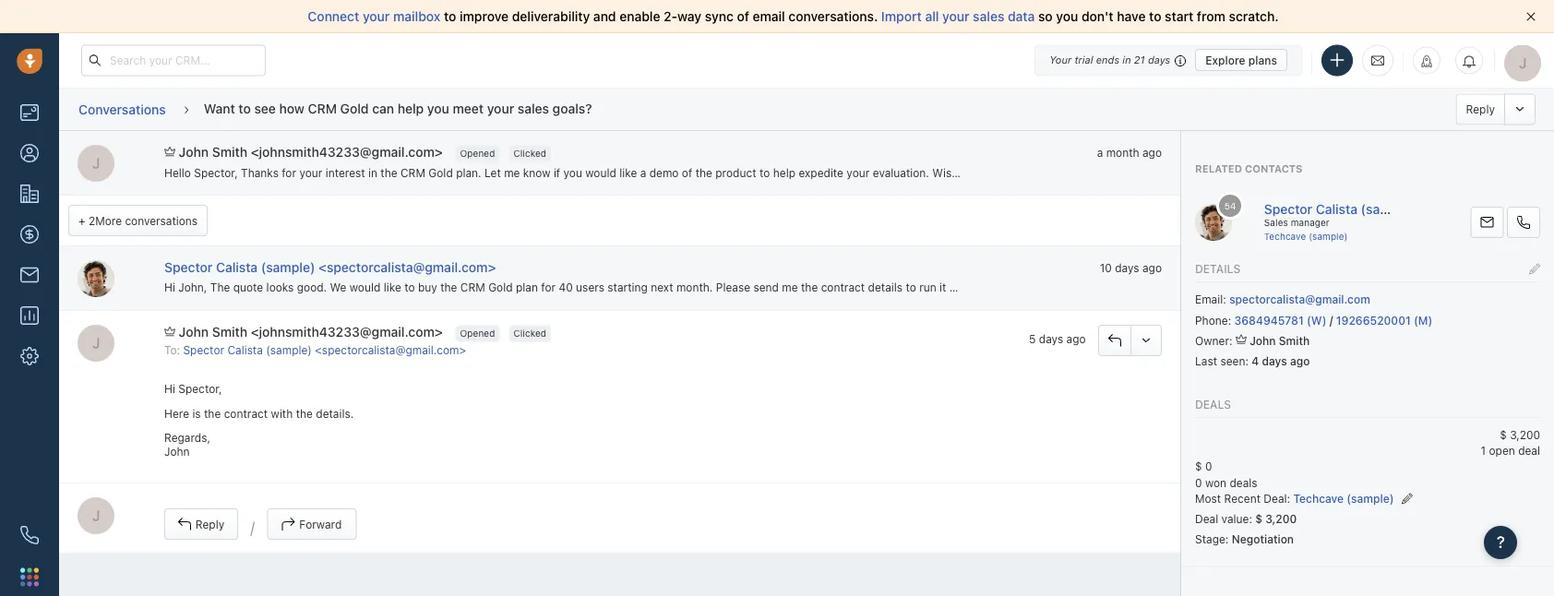 Task type: vqa. For each thing, say whether or not it's contained in the screenshot.
the rightmost help
yes



Task type: locate. For each thing, give the bounding box(es) containing it.
and
[[593, 9, 616, 24]]

1 <johnsmith43233@gmail.com> from the top
[[251, 144, 443, 160]]

techcave down sales
[[1264, 231, 1306, 241]]

value
[[1222, 512, 1249, 525]]

2 vertical spatial calista
[[227, 343, 263, 356]]

0 vertical spatial sales
[[973, 9, 1004, 24]]

wish
[[932, 167, 958, 180]]

ago right "5"
[[1067, 333, 1086, 346]]

: right recent on the right of the page
[[1287, 492, 1290, 505]]

1 vertical spatial me
[[782, 281, 798, 294]]

0 vertical spatial techcave
[[1264, 231, 1306, 241]]

1 vertical spatial help
[[773, 167, 796, 180]]

1 horizontal spatial 0
[[1205, 460, 1212, 473]]

3,200
[[1510, 429, 1540, 442], [1266, 512, 1297, 525]]

0 horizontal spatial help
[[398, 100, 424, 116]]

deal value : $ 3,200 stage : negotiation
[[1195, 512, 1297, 546]]

1 horizontal spatial would
[[585, 167, 616, 180]]

explore plans link
[[1195, 49, 1287, 71]]

0 horizontal spatial in
[[368, 167, 377, 180]]

is
[[192, 407, 201, 420]]

seen:
[[1220, 355, 1249, 367]]

0 left the 'won'
[[1195, 476, 1202, 489]]

deal right recent on the right of the page
[[1264, 492, 1287, 505]]

like left 'buy'
[[384, 281, 401, 294]]

0 vertical spatial 0
[[1205, 460, 1212, 473]]

want
[[204, 100, 235, 116]]

phone element
[[11, 517, 48, 554]]

explore plans
[[1206, 54, 1277, 66]]

hi left john,
[[164, 281, 175, 294]]

0 horizontal spatial reply
[[195, 518, 224, 531]]

1 horizontal spatial help
[[773, 167, 796, 180]]

1 horizontal spatial deal
[[1264, 492, 1287, 505]]

<spectorcalista@gmail.com> up 'buy'
[[318, 260, 496, 275]]

regards,
[[1082, 167, 1129, 180], [1167, 281, 1213, 294], [164, 431, 210, 444]]

a left good
[[983, 167, 989, 180]]

ahead.
[[1044, 167, 1079, 180]]

send email image
[[1371, 53, 1384, 68]]

contract right "send"
[[821, 281, 865, 294]]

calista up quote
[[216, 260, 258, 275]]

crm right the how
[[308, 100, 337, 116]]

sales left goals? at top
[[518, 100, 549, 116]]

close image
[[1526, 12, 1536, 21]]

: down value
[[1225, 533, 1229, 546]]

(w)
[[1307, 314, 1327, 327]]

hi
[[164, 281, 175, 294], [164, 383, 175, 396]]

with
[[271, 407, 293, 420]]

<spectorcalista@gmail.com> down 'buy'
[[315, 343, 466, 356]]

1 vertical spatial <spectorcalista@gmail.com>
[[315, 343, 466, 356]]

how
[[279, 100, 304, 116]]

0 vertical spatial spector,
[[194, 167, 238, 180]]

let
[[485, 167, 501, 180]]

in
[[1123, 54, 1131, 66], [368, 167, 377, 180]]

hello spector, thanks for your interest in the crm gold plan. let me know if you would like a demo of the product to help expedite your evaluation. wish you a good day ahead. regards, john
[[164, 167, 1157, 180]]

0 vertical spatial spector calista (sample) <spectorcalista@gmail.com> link
[[164, 260, 496, 275]]

techcave down $ 3,200 1 open deal $ 0 0 won deals
[[1293, 492, 1344, 505]]

what's new image
[[1420, 55, 1433, 68]]

1 vertical spatial details
[[868, 281, 903, 294]]

to right the mailbox
[[444, 9, 456, 24]]

2 opened from the top
[[460, 328, 495, 339]]

to left run
[[906, 281, 916, 294]]

$ up negotiation
[[1255, 512, 1263, 525]]

clicked down plan
[[513, 328, 546, 339]]

0 horizontal spatial 0
[[1195, 476, 1202, 489]]

gold left plan
[[488, 281, 513, 294]]

3,200 down most recent deal : techcave (sample) at the right bottom of the page
[[1266, 512, 1297, 525]]

mailbox
[[393, 9, 441, 24]]

0 horizontal spatial crm
[[308, 100, 337, 116]]

0 horizontal spatial me
[[504, 167, 520, 180]]

1 vertical spatial of
[[682, 167, 692, 180]]

techcave (sample) link down $ 3,200 1 open deal $ 0 0 won deals
[[1293, 492, 1397, 505]]

/
[[1330, 314, 1333, 327], [250, 519, 255, 537]]

1 horizontal spatial reply button
[[1456, 94, 1504, 125]]

1 vertical spatial john smith <johnsmith43233@gmail.com>
[[179, 324, 443, 340]]

calista inside spector calista (sample) sales manager techcave (sample)
[[1316, 201, 1358, 217]]

ends
[[1096, 54, 1120, 66]]

hi for hi spector,
[[164, 383, 175, 396]]

in right interest
[[368, 167, 377, 180]]

$
[[1500, 429, 1507, 442], [1195, 460, 1202, 473], [1255, 512, 1263, 525]]

techcave (sample) link
[[1264, 231, 1348, 241], [1293, 492, 1397, 505]]

john down a month ago
[[1132, 167, 1157, 180]]

0 horizontal spatial would
[[350, 281, 381, 294]]

1 vertical spatial deal
[[1195, 512, 1218, 525]]

1 vertical spatial <johnsmith43233@gmail.com>
[[251, 324, 443, 340]]

calista down quote
[[227, 343, 263, 356]]

reply button
[[1456, 94, 1504, 125], [164, 509, 238, 540]]

forward
[[299, 518, 342, 531]]

<johnsmith43233@gmail.com> up interest
[[251, 144, 443, 160]]

0 vertical spatial contract
[[821, 281, 865, 294]]

1 vertical spatial /
[[250, 519, 255, 537]]

0 horizontal spatial /
[[250, 519, 255, 537]]

smith down the
[[212, 324, 247, 340]]

0 horizontal spatial contract
[[224, 407, 268, 420]]

0 vertical spatial clicked
[[513, 148, 546, 159]]

won
[[1205, 476, 1227, 489]]

of right sync
[[737, 9, 749, 24]]

john up hello
[[179, 144, 209, 160]]

crm left plan. at the left top of the page
[[401, 167, 425, 180]]

spector up john,
[[164, 260, 213, 275]]

0 up the 'won'
[[1205, 460, 1212, 473]]

1 vertical spatial for
[[541, 281, 556, 294]]

spector calista (sample) link
[[1264, 201, 1415, 217]]

: down recent on the right of the page
[[1249, 512, 1252, 525]]

: up owner : at right
[[1228, 314, 1231, 327]]

1 vertical spatial gold
[[429, 167, 453, 180]]

next
[[651, 281, 673, 294]]

0 horizontal spatial of
[[682, 167, 692, 180]]

regards, john
[[164, 431, 210, 458]]

a left demo
[[640, 167, 646, 180]]

calista for <spectorcalista@gmail.com>
[[216, 260, 258, 275]]

2 horizontal spatial $
[[1500, 429, 1507, 442]]

contract left with
[[224, 407, 268, 420]]

0 vertical spatial crm
[[308, 100, 337, 116]]

john
[[179, 144, 209, 160], [1132, 167, 1157, 180], [179, 324, 209, 340], [1250, 334, 1276, 347], [164, 445, 190, 458]]

your
[[363, 9, 390, 24], [942, 9, 970, 24], [487, 100, 514, 116], [299, 167, 322, 180], [847, 167, 870, 180]]

0 vertical spatial reply button
[[1456, 94, 1504, 125]]

john down john,
[[179, 324, 209, 340]]

0 vertical spatial deal
[[1264, 492, 1287, 505]]

0 horizontal spatial a
[[640, 167, 646, 180]]

5 days ago
[[1029, 333, 1086, 346]]

details up "email"
[[1195, 263, 1241, 276]]

/ inside email : spectorcalista@gmail.com phone : 3684945781 (w) / 19266520001 (m)
[[1330, 314, 1333, 327]]

1 vertical spatial regards,
[[1167, 281, 1213, 294]]

ago for 5 days ago
[[1067, 333, 1086, 346]]

0 vertical spatial $
[[1500, 429, 1507, 442]]

a left month
[[1097, 146, 1103, 159]]

2 john smith <johnsmith43233@gmail.com> from the top
[[179, 324, 443, 340]]

0 vertical spatial of
[[737, 9, 749, 24]]

deal inside deal value : $ 3,200 stage : negotiation
[[1195, 512, 1218, 525]]

gold left can
[[340, 100, 369, 116]]

crm right 'buy'
[[460, 281, 485, 294]]

1 vertical spatial crm
[[401, 167, 425, 180]]

days up close
[[1115, 262, 1139, 275]]

days
[[1148, 54, 1170, 66], [1115, 262, 1139, 275], [1039, 333, 1063, 346], [1262, 355, 1287, 367]]

of right demo
[[682, 167, 692, 180]]

0
[[1205, 460, 1212, 473], [1195, 476, 1202, 489]]

0 horizontal spatial for
[[282, 167, 296, 180]]

would right we
[[350, 281, 381, 294]]

0 vertical spatial like
[[619, 167, 637, 180]]

5
[[1029, 333, 1036, 346]]

most
[[1195, 492, 1221, 505]]

1 opened from the top
[[460, 148, 495, 159]]

spectorcalista@gmail.com link
[[1229, 293, 1370, 306]]

manager
[[1291, 217, 1330, 228]]

2 vertical spatial gold
[[488, 281, 513, 294]]

1 horizontal spatial /
[[1330, 314, 1333, 327]]

1 vertical spatial like
[[384, 281, 401, 294]]

the right "send"
[[801, 281, 818, 294]]

help left "expedite"
[[773, 167, 796, 180]]

$ up most
[[1195, 460, 1202, 473]]

+ 2more conversations
[[78, 214, 198, 227]]

1 horizontal spatial in
[[1123, 54, 1131, 66]]

0 vertical spatial calista
[[1316, 201, 1358, 217]]

conversations
[[78, 101, 166, 117]]

1 vertical spatial calista
[[216, 260, 258, 275]]

(sample)
[[1361, 201, 1415, 217], [1309, 231, 1348, 241], [261, 260, 315, 275], [266, 343, 312, 356], [1347, 492, 1394, 505]]

spector calista (sample) sales manager techcave (sample)
[[1264, 201, 1415, 241]]

meet
[[453, 100, 484, 116]]

john down here
[[164, 445, 190, 458]]

spectorcalista@gmail.com
[[1229, 293, 1370, 306]]

from
[[1197, 9, 1226, 24]]

2 hi from the top
[[164, 383, 175, 396]]

for left the '40'
[[541, 281, 556, 294]]

1 vertical spatial 3,200
[[1266, 512, 1297, 525]]

2 vertical spatial $
[[1255, 512, 1263, 525]]

sales left data
[[973, 9, 1004, 24]]

/ left forward button
[[250, 519, 255, 537]]

0 vertical spatial john smith <johnsmith43233@gmail.com>
[[179, 144, 443, 160]]

plan.
[[456, 167, 481, 180]]

0 horizontal spatial deal
[[1195, 512, 1218, 525]]

1 horizontal spatial sales
[[973, 9, 1004, 24]]

0 vertical spatial regards,
[[1082, 167, 1129, 180]]

regards, down 'is'
[[164, 431, 210, 444]]

spector calista (sample) <spectorcalista@gmail.com> link up we
[[164, 260, 496, 275]]

2 horizontal spatial regards,
[[1167, 281, 1213, 294]]

john,
[[178, 281, 207, 294]]

<johnsmith43233@gmail.com> up to : spector calista (sample) <spectorcalista@gmail.com>
[[251, 324, 443, 340]]

last
[[1195, 355, 1217, 367]]

spector
[[1264, 201, 1313, 217], [164, 260, 213, 275], [1216, 281, 1258, 294], [183, 343, 224, 356]]

details left run
[[868, 281, 903, 294]]

spector up sales
[[1264, 201, 1313, 217]]

month.
[[676, 281, 713, 294]]

john smith <johnsmith43233@gmail.com> up interest
[[179, 144, 443, 160]]

start
[[1165, 9, 1194, 24]]

ago up this. at top
[[1143, 262, 1162, 275]]

you right so
[[1056, 9, 1078, 24]]

ago right month
[[1143, 146, 1162, 159]]

the right interest
[[381, 167, 397, 180]]

for right the thanks at top
[[282, 167, 296, 180]]

1 horizontal spatial reply
[[1466, 103, 1495, 116]]

0 vertical spatial details
[[1195, 263, 1241, 276]]

0 horizontal spatial $
[[1195, 460, 1202, 473]]

0 vertical spatial me
[[504, 167, 520, 180]]

1 horizontal spatial $
[[1255, 512, 1263, 525]]

regards, right this. at top
[[1167, 281, 1213, 294]]

deal
[[1264, 492, 1287, 505], [1195, 512, 1218, 525]]

1 horizontal spatial 3,200
[[1510, 429, 1540, 442]]

conversations link
[[78, 95, 167, 124]]

hi up here
[[164, 383, 175, 396]]

freshworks switcher image
[[20, 568, 39, 586]]

1 vertical spatial spector calista (sample) <spectorcalista@gmail.com> link
[[183, 343, 466, 356]]

:
[[1223, 293, 1226, 306], [1228, 314, 1231, 327], [1229, 334, 1233, 347], [177, 343, 180, 356], [1287, 492, 1290, 505], [1249, 512, 1252, 525], [1225, 533, 1229, 546]]

sales
[[973, 9, 1004, 24], [518, 100, 549, 116]]

21
[[1134, 54, 1145, 66]]

0 horizontal spatial reply button
[[164, 509, 238, 540]]

the right 'buy'
[[440, 281, 457, 294]]

john smith <johnsmith43233@gmail.com> up to : spector calista (sample) <spectorcalista@gmail.com>
[[179, 324, 443, 340]]

menu item
[[1397, 492, 1413, 505]]

of
[[737, 9, 749, 24], [682, 167, 692, 180]]

0 horizontal spatial sales
[[518, 100, 549, 116]]

spector, right hello
[[194, 167, 238, 180]]

the right by on the right of the page
[[965, 281, 982, 294]]

0 vertical spatial hi
[[164, 281, 175, 294]]

to left see
[[239, 100, 251, 116]]

1 hi from the top
[[164, 281, 175, 294]]

interest
[[326, 167, 365, 180]]

3684945781
[[1234, 314, 1304, 327]]

your left interest
[[299, 167, 322, 180]]

spector calista (sample) <spectorcalista@gmail.com> link down good.
[[183, 343, 466, 356]]

2 horizontal spatial a
[[1097, 146, 1103, 159]]

0 horizontal spatial regards,
[[164, 431, 210, 444]]

the right with
[[296, 407, 313, 420]]

2 clicked from the top
[[513, 328, 546, 339]]

don't
[[1082, 9, 1114, 24]]

connect
[[308, 9, 359, 24]]

1 horizontal spatial regards,
[[1082, 167, 1129, 180]]

0 vertical spatial opened
[[460, 148, 495, 159]]

deals
[[1230, 476, 1258, 489]]

to : spector calista (sample) <spectorcalista@gmail.com>
[[164, 343, 466, 356]]

(m)
[[1414, 314, 1433, 327]]

me right let in the top left of the page
[[504, 167, 520, 180]]

0 horizontal spatial gold
[[340, 100, 369, 116]]

looks
[[266, 281, 294, 294]]

would right if
[[585, 167, 616, 180]]

here is the contract with the details.
[[164, 407, 354, 420]]

would
[[585, 167, 616, 180], [350, 281, 381, 294]]

0 vertical spatial /
[[1330, 314, 1333, 327]]

3,200 up deal
[[1510, 429, 1540, 442]]

1 vertical spatial hi
[[164, 383, 175, 396]]

calista up manager at the right
[[1316, 201, 1358, 217]]

clicked up know at the left top of page
[[513, 148, 546, 159]]

0 vertical spatial 3,200
[[1510, 429, 1540, 442]]

/ right (w)
[[1330, 314, 1333, 327]]

have
[[1117, 9, 1146, 24]]

0 vertical spatial <johnsmith43233@gmail.com>
[[251, 144, 443, 160]]

1 horizontal spatial for
[[541, 281, 556, 294]]

$ up open
[[1500, 429, 1507, 442]]

help right can
[[398, 100, 424, 116]]



Task type: describe. For each thing, give the bounding box(es) containing it.
0 vertical spatial in
[[1123, 54, 1131, 66]]

spector up phone
[[1216, 281, 1258, 294]]

email
[[753, 9, 785, 24]]

good
[[992, 167, 1019, 180]]

can
[[372, 100, 394, 116]]

your right "expedite"
[[847, 167, 870, 180]]

40
[[559, 281, 573, 294]]

recent
[[1224, 492, 1261, 505]]

1 horizontal spatial me
[[782, 281, 798, 294]]

import all your sales data link
[[881, 9, 1038, 24]]

0 horizontal spatial details
[[868, 281, 903, 294]]

ago for 10 days ago
[[1143, 262, 1162, 275]]

to right product
[[760, 167, 770, 180]]

the left product
[[696, 167, 712, 180]]

10
[[1100, 262, 1112, 275]]

want to see how crm gold can help you meet your sales goals?
[[204, 100, 592, 116]]

trial
[[1075, 54, 1093, 66]]

spector, for hello
[[194, 167, 238, 180]]

hi spector,
[[164, 383, 222, 396]]

1 horizontal spatial a
[[983, 167, 989, 180]]

we
[[330, 281, 346, 294]]

enable
[[619, 9, 660, 24]]

if
[[554, 167, 560, 180]]

54
[[1224, 200, 1236, 211]]

so
[[1038, 9, 1053, 24]]

by
[[949, 281, 962, 294]]

1 vertical spatial reply button
[[164, 509, 238, 540]]

please
[[716, 281, 750, 294]]

close
[[1111, 281, 1139, 294]]

this.
[[1142, 281, 1164, 294]]

2-
[[664, 9, 677, 24]]

improve
[[460, 9, 509, 24]]

1 vertical spatial $
[[1195, 460, 1202, 473]]

4
[[1252, 355, 1259, 367]]

a month ago
[[1097, 146, 1162, 159]]

deal
[[1518, 444, 1540, 457]]

days right 4
[[1262, 355, 1287, 367]]

your
[[1049, 54, 1072, 66]]

spector, for hi
[[178, 383, 222, 396]]

$ inside deal value : $ 3,200 stage : negotiation
[[1255, 512, 1263, 525]]

1 vertical spatial reply
[[195, 518, 224, 531]]

we
[[1093, 281, 1108, 294]]

owner :
[[1195, 334, 1233, 347]]

0 vertical spatial help
[[398, 100, 424, 116]]

thanks
[[241, 167, 279, 180]]

$ 3,200 1 open deal $ 0 0 won deals
[[1195, 429, 1540, 489]]

month
[[1106, 146, 1139, 159]]

negotiation
[[1232, 533, 1294, 546]]

conversations
[[125, 214, 198, 227]]

goals?
[[553, 100, 592, 116]]

phone image
[[20, 526, 39, 545]]

you left the meet
[[427, 100, 449, 116]]

1 clicked from the top
[[513, 148, 546, 159]]

1 vertical spatial contract
[[224, 407, 268, 420]]

the
[[210, 281, 230, 294]]

sales
[[1264, 217, 1288, 228]]

1 horizontal spatial gold
[[429, 167, 453, 180]]

your left the mailbox
[[363, 9, 390, 24]]

calista for sales
[[1316, 201, 1358, 217]]

you right wish
[[961, 167, 980, 180]]

0 vertical spatial <spectorcalista@gmail.com>
[[318, 260, 496, 275]]

: up phone
[[1223, 293, 1226, 306]]

to
[[164, 343, 177, 356]]

good.
[[297, 281, 327, 294]]

hi john, the quote looks good. we would like to buy the crm gold plan for 40 users starting next month. please send me the contract details to run it by the management before we close this. regards, spector
[[164, 281, 1258, 294]]

plan
[[516, 281, 538, 294]]

buy
[[418, 281, 437, 294]]

hi for hi john, the quote looks good. we would like to buy the crm gold plan for 40 users starting next month. please send me the contract details to run it by the management before we close this. regards, spector
[[164, 281, 175, 294]]

1 vertical spatial 0
[[1195, 476, 1202, 489]]

data
[[1008, 9, 1035, 24]]

0 vertical spatial reply
[[1466, 103, 1495, 116]]

1 john smith <johnsmith43233@gmail.com> from the top
[[179, 144, 443, 160]]

john smith
[[1250, 334, 1310, 347]]

days right 21
[[1148, 54, 1170, 66]]

email : spectorcalista@gmail.com phone : 3684945781 (w) / 19266520001 (m)
[[1195, 293, 1433, 327]]

the right 'is'
[[204, 407, 221, 420]]

1 vertical spatial in
[[368, 167, 377, 180]]

1 horizontal spatial crm
[[401, 167, 425, 180]]

days right "5"
[[1039, 333, 1063, 346]]

spector calista (sample) <spectorcalista@gmail.com>
[[164, 260, 496, 275]]

0 vertical spatial for
[[282, 167, 296, 180]]

techcave inside spector calista (sample) sales manager techcave (sample)
[[1264, 231, 1306, 241]]

1 vertical spatial techcave
[[1293, 492, 1344, 505]]

1 horizontal spatial contract
[[821, 281, 865, 294]]

expedite
[[799, 167, 844, 180]]

+
[[78, 214, 85, 227]]

spector right the to
[[183, 343, 224, 356]]

john down '3684945781' on the bottom right
[[1250, 334, 1276, 347]]

send
[[753, 281, 779, 294]]

3,200 inside deal value : $ 3,200 stage : negotiation
[[1266, 512, 1297, 525]]

related contacts
[[1195, 163, 1303, 175]]

details.
[[316, 407, 354, 420]]

1 horizontal spatial details
[[1195, 263, 1241, 276]]

0 vertical spatial would
[[585, 167, 616, 180]]

plans
[[1249, 54, 1277, 66]]

your right all
[[942, 9, 970, 24]]

last seen: 4 days ago
[[1195, 355, 1310, 367]]

explore
[[1206, 54, 1246, 66]]

here
[[164, 407, 189, 420]]

2 <johnsmith43233@gmail.com> from the top
[[251, 324, 443, 340]]

quote
[[233, 281, 263, 294]]

to left the start
[[1149, 9, 1161, 24]]

0 vertical spatial techcave (sample) link
[[1264, 231, 1348, 241]]

know
[[523, 167, 551, 180]]

2 horizontal spatial gold
[[488, 281, 513, 294]]

: up hi spector,
[[177, 343, 180, 356]]

ago for a month ago
[[1143, 146, 1162, 159]]

Search your CRM... text field
[[81, 45, 266, 76]]

smith up the thanks at top
[[212, 144, 247, 160]]

3,200 inside $ 3,200 1 open deal $ 0 0 won deals
[[1510, 429, 1540, 442]]

: up seen:
[[1229, 334, 1233, 347]]

spector inside spector calista (sample) sales manager techcave (sample)
[[1264, 201, 1313, 217]]

1 vertical spatial would
[[350, 281, 381, 294]]

starting
[[608, 281, 648, 294]]

edit image
[[1529, 263, 1540, 276]]

2 horizontal spatial crm
[[460, 281, 485, 294]]

before
[[1056, 281, 1090, 294]]

0 vertical spatial gold
[[340, 100, 369, 116]]

john inside "regards, john"
[[164, 445, 190, 458]]

you right if
[[563, 167, 582, 180]]

0 horizontal spatial like
[[384, 281, 401, 294]]

deliverability
[[512, 9, 590, 24]]

1 vertical spatial sales
[[518, 100, 549, 116]]

most recent deal : techcave (sample)
[[1195, 492, 1394, 505]]

your right the meet
[[487, 100, 514, 116]]

1 vertical spatial techcave (sample) link
[[1293, 492, 1397, 505]]

phone
[[1195, 314, 1228, 327]]

email
[[1195, 293, 1223, 306]]

users
[[576, 281, 604, 294]]

2 vertical spatial regards,
[[164, 431, 210, 444]]

smith down (w)
[[1279, 334, 1310, 347]]

54 button
[[1195, 192, 1244, 241]]

to left 'buy'
[[404, 281, 415, 294]]

sync
[[705, 9, 734, 24]]

ago down "john smith"
[[1290, 355, 1310, 367]]

scratch.
[[1229, 9, 1279, 24]]

open
[[1489, 444, 1515, 457]]

1
[[1481, 444, 1486, 457]]

management
[[985, 281, 1053, 294]]

connect your mailbox to improve deliverability and enable 2-way sync of email conversations. import all your sales data so you don't have to start from scratch.
[[308, 9, 1279, 24]]

+ 2more conversations button
[[68, 205, 208, 236]]

1 horizontal spatial like
[[619, 167, 637, 180]]



